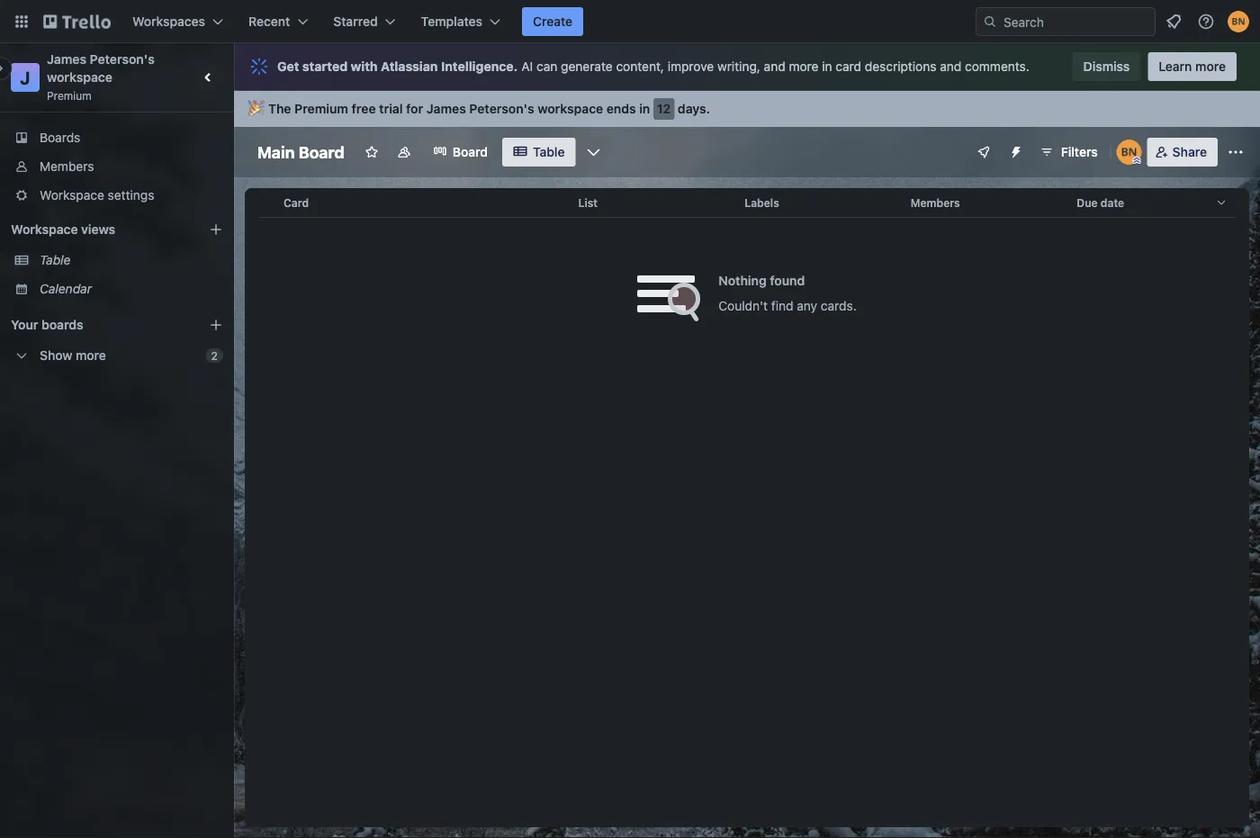 Task type: vqa. For each thing, say whether or not it's contained in the screenshot.
"you're" to the top
no



Task type: locate. For each thing, give the bounding box(es) containing it.
filters button
[[1034, 138, 1103, 167]]

0 horizontal spatial more
[[76, 348, 106, 363]]

due date button
[[1070, 181, 1236, 224]]

0 horizontal spatial premium
[[47, 89, 92, 102]]

workspace left 'views'
[[11, 222, 78, 237]]

j
[[20, 67, 30, 88]]

peterson's
[[90, 52, 155, 67], [469, 101, 534, 116]]

learn more
[[1159, 59, 1226, 74]]

12
[[657, 101, 671, 116]]

0 horizontal spatial james
[[47, 52, 86, 67]]

in inside banner
[[639, 101, 650, 116]]

1 vertical spatial james
[[427, 101, 466, 116]]

couldn't
[[719, 298, 768, 313]]

power ups image
[[977, 145, 991, 159]]

0 vertical spatial james
[[47, 52, 86, 67]]

peterson's down intelligence. at the top of the page
[[469, 101, 534, 116]]

this member is an admin of this board. image
[[1133, 157, 1141, 165]]

row
[[258, 181, 1236, 224]]

1 vertical spatial members
[[911, 196, 960, 209]]

show more
[[40, 348, 106, 363]]

nothing found
[[719, 273, 805, 288]]

0 horizontal spatial board
[[299, 142, 345, 162]]

1 vertical spatial in
[[639, 101, 650, 116]]

1 horizontal spatial and
[[940, 59, 962, 74]]

0 horizontal spatial and
[[764, 59, 786, 74]]

workspace views
[[11, 222, 115, 237]]

get started with atlassian intelligence.
[[277, 59, 518, 74]]

column header
[[258, 188, 276, 218]]

james
[[47, 52, 86, 67], [427, 101, 466, 116]]

james down back to home image
[[47, 52, 86, 67]]

peterson's inside james peterson's workspace premium
[[90, 52, 155, 67]]

0 vertical spatial workspace
[[47, 70, 113, 85]]

banner
[[234, 91, 1260, 127]]

members inside button
[[911, 196, 960, 209]]

column header inside "row"
[[258, 188, 276, 218]]

table
[[533, 144, 565, 159], [40, 253, 71, 267]]

show
[[40, 348, 72, 363]]

show menu image
[[1227, 143, 1245, 161]]

cards.
[[821, 298, 857, 313]]

board inside main board text box
[[299, 142, 345, 162]]

0 vertical spatial peterson's
[[90, 52, 155, 67]]

board right the main
[[299, 142, 345, 162]]

create button
[[522, 7, 583, 36]]

1 horizontal spatial members
[[911, 196, 960, 209]]

0 vertical spatial table
[[533, 144, 565, 159]]

and right writing,
[[764, 59, 786, 74]]

0 vertical spatial members
[[40, 159, 94, 174]]

board link
[[422, 138, 499, 167]]

ends
[[607, 101, 636, 116]]

the
[[268, 101, 291, 116]]

customize views image
[[585, 143, 603, 161]]

1 horizontal spatial more
[[789, 59, 819, 74]]

1 horizontal spatial peterson's
[[469, 101, 534, 116]]

ai can generate content, improve writing, and more in card descriptions and comments.
[[522, 59, 1030, 74]]

table link up 'calendar' link
[[40, 251, 223, 269]]

workspaces
[[132, 14, 205, 29]]

card
[[836, 59, 862, 74]]

in left card
[[822, 59, 832, 74]]

0 horizontal spatial workspace
[[47, 70, 113, 85]]

get
[[277, 59, 299, 74]]

0 horizontal spatial peterson's
[[90, 52, 155, 67]]

premium inside james peterson's workspace premium
[[47, 89, 92, 102]]

table up calendar
[[40, 253, 71, 267]]

calendar link
[[40, 280, 223, 298]]

found
[[770, 273, 805, 288]]

workspace inside banner
[[538, 101, 603, 116]]

1 horizontal spatial board
[[453, 144, 488, 159]]

more
[[789, 59, 819, 74], [1196, 59, 1226, 74], [76, 348, 106, 363]]

2
[[211, 349, 218, 362]]

in
[[822, 59, 832, 74], [639, 101, 650, 116]]

0 horizontal spatial table link
[[40, 251, 223, 269]]

workspace visible image
[[397, 145, 411, 159]]

2 horizontal spatial more
[[1196, 59, 1226, 74]]

workspace
[[40, 188, 104, 203], [11, 222, 78, 237]]

workspace
[[47, 70, 113, 85], [538, 101, 603, 116]]

1 vertical spatial workspace
[[538, 101, 603, 116]]

star or unstar board image
[[364, 145, 379, 159]]

table
[[245, 181, 1250, 827]]

workspace settings link
[[0, 181, 234, 210]]

1 vertical spatial table link
[[40, 251, 223, 269]]

members button
[[904, 181, 1070, 224]]

more for show more
[[76, 348, 106, 363]]

workspace down "generate"
[[538, 101, 603, 116]]

your
[[11, 317, 38, 332]]

share button
[[1148, 138, 1218, 167]]

premium down james peterson's workspace link
[[47, 89, 92, 102]]

improve
[[668, 59, 714, 74]]

more left card
[[789, 59, 819, 74]]

confetti image
[[248, 101, 261, 116]]

main board
[[257, 142, 345, 162]]

board inside board link
[[453, 144, 488, 159]]

card button
[[276, 181, 571, 224]]

and
[[764, 59, 786, 74], [940, 59, 962, 74]]

1 vertical spatial table
[[40, 253, 71, 267]]

0 horizontal spatial members
[[40, 159, 94, 174]]

templates
[[421, 14, 483, 29]]

intelligence.
[[441, 59, 518, 74]]

1 horizontal spatial in
[[822, 59, 832, 74]]

premium right "the"
[[294, 101, 348, 116]]

search image
[[983, 14, 997, 29]]

premium
[[47, 89, 92, 102], [294, 101, 348, 116]]

peterson's down back to home image
[[90, 52, 155, 67]]

workspace up workspace views
[[40, 188, 104, 203]]

and left comments.
[[940, 59, 962, 74]]

can
[[537, 59, 558, 74]]

days.
[[678, 101, 710, 116]]

james peterson's workspace link
[[47, 52, 158, 85]]

james right for
[[427, 101, 466, 116]]

open information menu image
[[1197, 13, 1215, 31]]

board down the 🎉 the premium free trial for james peterson's workspace ends in 12 days.
[[453, 144, 488, 159]]

members
[[40, 159, 94, 174], [911, 196, 960, 209]]

for
[[406, 101, 423, 116]]

1 vertical spatial workspace
[[11, 222, 78, 237]]

1 horizontal spatial workspace
[[538, 101, 603, 116]]

table containing nothing found
[[245, 181, 1250, 827]]

dismiss
[[1084, 59, 1130, 74]]

🎉 the premium free trial for james peterson's workspace ends in 12 days.
[[248, 101, 710, 116]]

banner containing 🎉
[[234, 91, 1260, 127]]

1 horizontal spatial table
[[533, 144, 565, 159]]

due date
[[1077, 196, 1125, 209]]

couldn't find any cards.
[[719, 298, 857, 313]]

dismiss button
[[1073, 52, 1141, 81]]

boards
[[40, 130, 80, 145]]

0 vertical spatial workspace
[[40, 188, 104, 203]]

board
[[299, 142, 345, 162], [453, 144, 488, 159]]

0 horizontal spatial in
[[639, 101, 650, 116]]

workspace right j link
[[47, 70, 113, 85]]

Board name text field
[[248, 138, 354, 167]]

main
[[257, 142, 295, 162]]

table link
[[502, 138, 576, 167], [40, 251, 223, 269]]

automation image
[[1002, 138, 1027, 163]]

ai
[[522, 59, 533, 74]]

table left customize views 'image'
[[533, 144, 565, 159]]

create
[[533, 14, 573, 29]]

1 horizontal spatial premium
[[294, 101, 348, 116]]

more down your boards with 2 items element
[[76, 348, 106, 363]]

1 horizontal spatial james
[[427, 101, 466, 116]]

more right learn
[[1196, 59, 1226, 74]]

0 vertical spatial table link
[[502, 138, 576, 167]]

workspace for workspace settings
[[40, 188, 104, 203]]

table link left customize views 'image'
[[502, 138, 576, 167]]

members link
[[0, 152, 234, 181]]

create a view image
[[209, 222, 223, 237]]

in left 12
[[639, 101, 650, 116]]

🎉
[[248, 101, 261, 116]]

nothing
[[719, 273, 767, 288]]

workspace inside james peterson's workspace premium
[[47, 70, 113, 85]]



Task type: describe. For each thing, give the bounding box(es) containing it.
1 horizontal spatial table link
[[502, 138, 576, 167]]

labels button
[[737, 181, 904, 224]]

nothing found image
[[638, 275, 701, 322]]

share
[[1173, 144, 1207, 159]]

free
[[352, 101, 376, 116]]

1 and from the left
[[764, 59, 786, 74]]

any
[[797, 298, 817, 313]]

j link
[[11, 63, 40, 92]]

workspace for workspace views
[[11, 222, 78, 237]]

list button
[[571, 181, 737, 224]]

recent
[[249, 14, 290, 29]]

trial
[[379, 101, 403, 116]]

learn
[[1159, 59, 1192, 74]]

labels
[[745, 196, 779, 209]]

back to home image
[[43, 7, 111, 36]]

more for learn more
[[1196, 59, 1226, 74]]

views
[[81, 222, 115, 237]]

1 vertical spatial peterson's
[[469, 101, 534, 116]]

row containing card
[[258, 181, 1236, 224]]

calendar
[[40, 281, 92, 296]]

comments.
[[965, 59, 1030, 74]]

generate
[[561, 59, 613, 74]]

atlassian
[[381, 59, 438, 74]]

0 horizontal spatial table
[[40, 253, 71, 267]]

james peterson's workspace premium
[[47, 52, 158, 102]]

2 and from the left
[[940, 59, 962, 74]]

workspace settings
[[40, 188, 154, 203]]

writing,
[[718, 59, 761, 74]]

started
[[302, 59, 348, 74]]

recent button
[[238, 7, 319, 36]]

ben nelson (bennelson96) image
[[1228, 11, 1250, 32]]

boards
[[41, 317, 83, 332]]

primary element
[[0, 0, 1260, 43]]

0 vertical spatial in
[[822, 59, 832, 74]]

learn more link
[[1148, 52, 1237, 81]]

add board image
[[209, 318, 223, 332]]

card
[[284, 196, 309, 209]]

list
[[578, 196, 598, 209]]

0 notifications image
[[1163, 11, 1185, 32]]

with
[[351, 59, 378, 74]]

your boards with 2 items element
[[11, 314, 182, 336]]

starred button
[[323, 7, 407, 36]]

Search field
[[997, 8, 1155, 35]]

members inside "link"
[[40, 159, 94, 174]]

templates button
[[410, 7, 511, 36]]

atlassian intelligence logo image
[[248, 56, 270, 77]]

your boards
[[11, 317, 83, 332]]

workspaces button
[[122, 7, 234, 36]]

boards link
[[0, 123, 234, 152]]

content,
[[616, 59, 664, 74]]

date
[[1101, 196, 1125, 209]]

due
[[1077, 196, 1098, 209]]

filters
[[1061, 144, 1098, 159]]

workspace navigation collapse icon image
[[196, 65, 221, 90]]

find
[[771, 298, 794, 313]]

james inside james peterson's workspace premium
[[47, 52, 86, 67]]

descriptions
[[865, 59, 937, 74]]

ben nelson (bennelson96) image
[[1117, 140, 1142, 165]]

starred
[[333, 14, 378, 29]]

settings
[[108, 188, 154, 203]]



